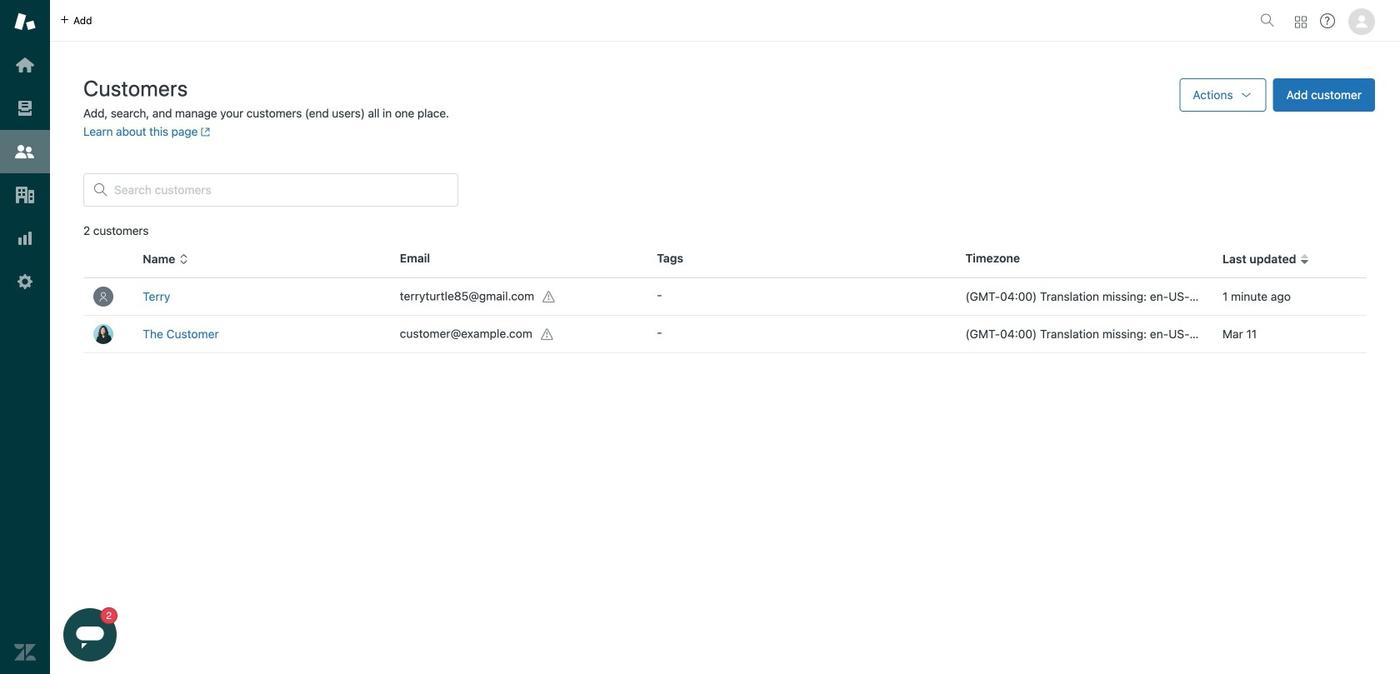 Task type: locate. For each thing, give the bounding box(es) containing it.
unverified email image
[[543, 291, 556, 304]]

reporting image
[[14, 228, 36, 249]]

zendesk products image
[[1295, 16, 1307, 28]]

main element
[[0, 0, 50, 674]]

(opens in a new tab) image
[[198, 127, 211, 137]]

organizations image
[[14, 184, 36, 206]]



Task type: vqa. For each thing, say whether or not it's contained in the screenshot.
tab
no



Task type: describe. For each thing, give the bounding box(es) containing it.
admin image
[[14, 271, 36, 293]]

customers image
[[14, 141, 36, 163]]

unverified email image
[[541, 328, 554, 341]]

Search customers field
[[114, 183, 448, 198]]

zendesk support image
[[14, 11, 36, 33]]

get started image
[[14, 54, 36, 76]]

get help image
[[1320, 13, 1335, 28]]

zendesk image
[[14, 642, 36, 664]]

views image
[[14, 98, 36, 119]]



